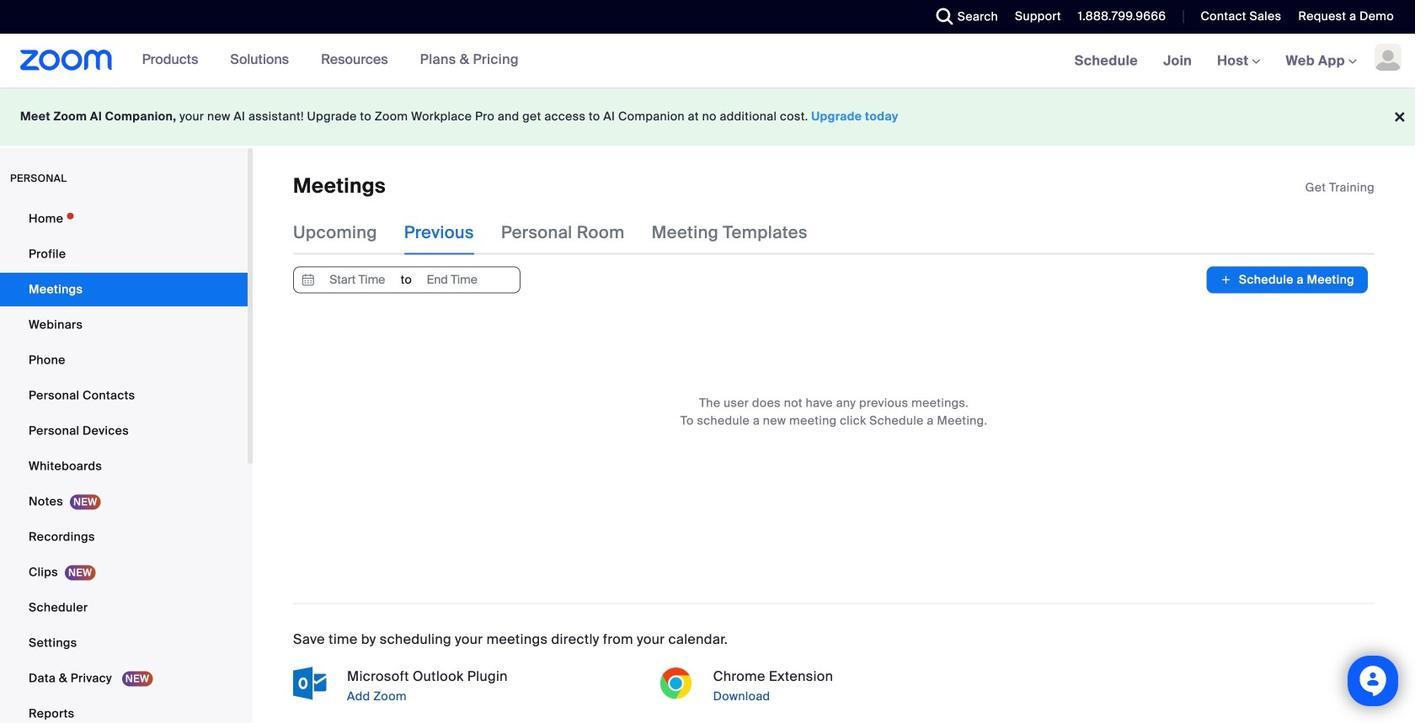 Task type: vqa. For each thing, say whether or not it's contained in the screenshot.
add image
yes



Task type: describe. For each thing, give the bounding box(es) containing it.
Date Range Picker Start field
[[318, 267, 396, 293]]

personal menu menu
[[0, 202, 248, 724]]

profile picture image
[[1375, 44, 1402, 71]]



Task type: locate. For each thing, give the bounding box(es) containing it.
zoom logo image
[[20, 50, 113, 71]]

tabs of meeting tab list
[[293, 211, 835, 255]]

banner
[[0, 34, 1415, 89]]

date image
[[298, 267, 318, 293]]

meetings navigation
[[1062, 34, 1415, 89]]

Date Range Picker End field
[[413, 267, 491, 293]]

add image
[[1220, 272, 1232, 288]]

product information navigation
[[113, 34, 531, 88]]

footer
[[0, 88, 1415, 146]]

application
[[1305, 179, 1375, 196]]



